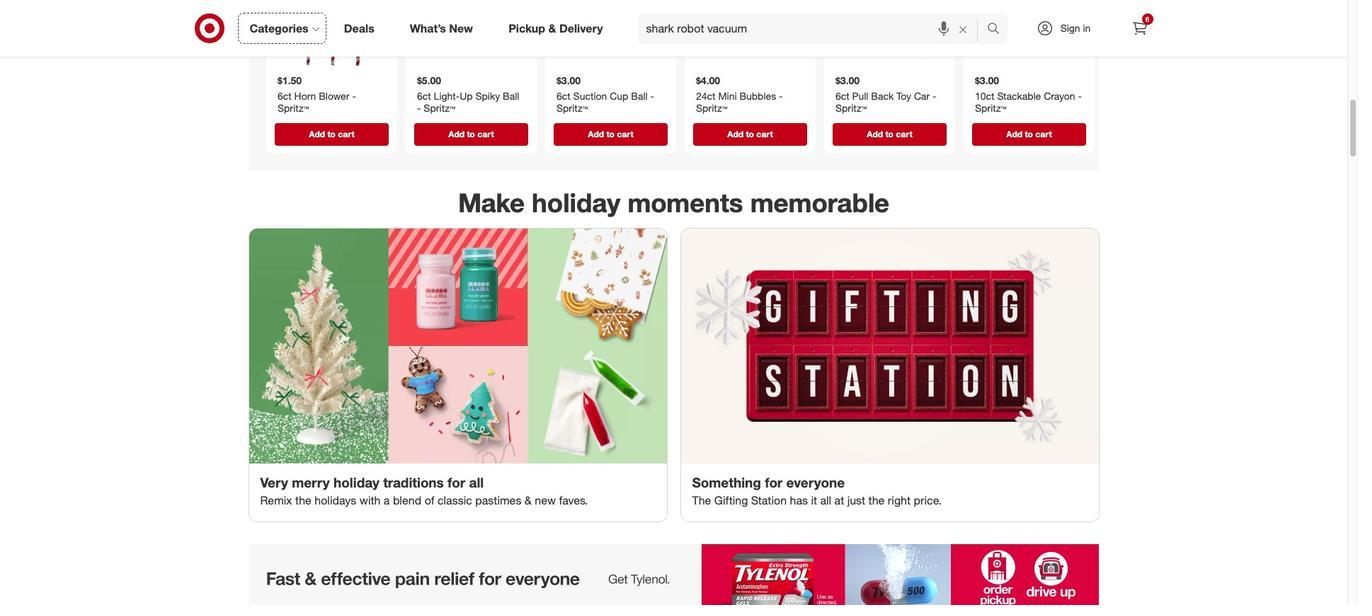 Task type: locate. For each thing, give the bounding box(es) containing it.
add to cart button down back
[[833, 123, 947, 145]]

cart down "crayon"
[[1035, 128, 1052, 139]]

- right "crayon"
[[1078, 90, 1082, 102]]

$3.00 up suction
[[556, 74, 580, 86]]

&
[[549, 21, 556, 35], [525, 493, 532, 508]]

to for crayon
[[1025, 128, 1033, 139]]

add for horn
[[309, 128, 325, 139]]

4 to from the left
[[746, 128, 754, 139]]

spritz™
[[277, 102, 309, 114], [423, 102, 455, 114], [556, 102, 588, 114], [696, 102, 727, 114], [835, 102, 867, 114], [975, 102, 1006, 114]]

add for stackable
[[1006, 128, 1022, 139]]

add to cart button for crayon
[[972, 123, 1086, 145]]

horn
[[294, 90, 316, 102]]

0 horizontal spatial ball
[[503, 90, 519, 102]]

pickup
[[509, 21, 545, 35]]

0 horizontal spatial &
[[525, 493, 532, 508]]

add to cart down cup
[[588, 128, 633, 139]]

spritz™ down 10ct
[[975, 102, 1006, 114]]

to down back
[[885, 128, 893, 139]]

to for back
[[885, 128, 893, 139]]

the
[[692, 493, 711, 508]]

- right car
[[932, 90, 936, 102]]

cart for crayon
[[1035, 128, 1052, 139]]

for up station
[[765, 474, 783, 491]]

6ct inside $5.00 6ct light-up spiky ball - spritz™
[[417, 90, 431, 102]]

to for blower
[[327, 128, 335, 139]]

spiky
[[475, 90, 500, 102]]

- right blower
[[352, 90, 356, 102]]

add to cart button down cup
[[553, 123, 668, 145]]

0 horizontal spatial all
[[469, 474, 484, 491]]

gifting station image
[[681, 229, 1099, 464]]

advertisement region
[[249, 544, 1099, 606]]

categories link
[[238, 13, 326, 44]]

up
[[459, 90, 472, 102]]

add for light-
[[448, 128, 464, 139]]

3 spritz™ from the left
[[556, 102, 588, 114]]

cart down blower
[[338, 128, 354, 139]]

spritz™ down pull
[[835, 102, 867, 114]]

cart for blower
[[338, 128, 354, 139]]

ball inside $5.00 6ct light-up spiky ball - spritz™
[[503, 90, 519, 102]]

3 6ct from the left
[[556, 90, 570, 102]]

crayon
[[1044, 90, 1075, 102]]

spritz™ down 24ct on the top right of the page
[[696, 102, 727, 114]]

ball
[[503, 90, 519, 102], [631, 90, 647, 102]]

price.
[[914, 493, 942, 508]]

$3.00 inside $3.00 10ct stackable crayon - spritz™
[[975, 74, 999, 86]]

- right cup
[[650, 90, 654, 102]]

2 add to cart from the left
[[448, 128, 494, 139]]

1 horizontal spatial $3.00
[[835, 74, 860, 86]]

add to cart down stackable on the top right
[[1006, 128, 1052, 139]]

add down mini
[[727, 128, 743, 139]]

6ct suction cup ball - spritz™ image
[[551, 0, 670, 69]]

6ct
[[277, 90, 291, 102], [417, 90, 431, 102], [556, 90, 570, 102], [835, 90, 849, 102]]

cart for back
[[896, 128, 912, 139]]

add down back
[[867, 128, 883, 139]]

1 vertical spatial holiday
[[334, 474, 380, 491]]

all right it on the bottom of page
[[820, 493, 832, 508]]

add
[[309, 128, 325, 139], [448, 128, 464, 139], [588, 128, 604, 139], [727, 128, 743, 139], [867, 128, 883, 139], [1006, 128, 1022, 139]]

add to cart button down stackable on the top right
[[972, 123, 1086, 145]]

add to cart
[[309, 128, 354, 139], [448, 128, 494, 139], [588, 128, 633, 139], [727, 128, 773, 139], [867, 128, 912, 139], [1006, 128, 1052, 139]]

1 horizontal spatial ball
[[631, 90, 647, 102]]

$4.00 24ct mini bubbles - spritz™
[[696, 74, 783, 114]]

$3.00 inside $3.00 6ct pull back toy car - spritz™
[[835, 74, 860, 86]]

1 vertical spatial &
[[525, 493, 532, 508]]

add for suction
[[588, 128, 604, 139]]

add to cart for bubbles
[[727, 128, 773, 139]]

add down $1.50 6ct horn blower - spritz™
[[309, 128, 325, 139]]

2 cart from the left
[[477, 128, 494, 139]]

5 add to cart from the left
[[867, 128, 912, 139]]

6 add to cart button from the left
[[972, 123, 1086, 145]]

add to cart button down blower
[[274, 123, 388, 145]]

6ct pull back toy car - spritz™ image
[[830, 0, 949, 69]]

cart down cup
[[617, 128, 633, 139]]

& inside very merry holiday traditions for all remix the holidays with a blend of classic pastimes & new faves.
[[525, 493, 532, 508]]

blower
[[319, 90, 349, 102]]

new
[[535, 493, 556, 508]]

6 to from the left
[[1025, 128, 1033, 139]]

cart for bubbles
[[756, 128, 773, 139]]

something
[[692, 474, 761, 491]]

1 spritz™ from the left
[[277, 102, 309, 114]]

to for up
[[467, 128, 475, 139]]

$3.00 inside $3.00 6ct suction cup ball - spritz™
[[556, 74, 580, 86]]

add to cart button down up
[[414, 123, 528, 145]]

0 horizontal spatial the
[[295, 493, 312, 508]]

4 add to cart button from the left
[[693, 123, 807, 145]]

0 horizontal spatial for
[[448, 474, 465, 491]]

1 horizontal spatial holiday
[[532, 187, 621, 219]]

spritz™ inside $5.00 6ct light-up spiky ball - spritz™
[[423, 102, 455, 114]]

4 spritz™ from the left
[[696, 102, 727, 114]]

5 to from the left
[[885, 128, 893, 139]]

bubbles
[[739, 90, 776, 102]]

cart down bubbles
[[756, 128, 773, 139]]

holiday inside very merry holiday traditions for all remix the holidays with a blend of classic pastimes & new faves.
[[334, 474, 380, 491]]

something for everyone the gifting station has it all at just the right price.
[[692, 474, 942, 508]]

cart for up
[[477, 128, 494, 139]]

1 cart from the left
[[338, 128, 354, 139]]

2 to from the left
[[467, 128, 475, 139]]

search
[[981, 22, 1015, 37]]

traditions
[[383, 474, 444, 491]]

moments
[[628, 187, 743, 219]]

5 spritz™ from the left
[[835, 102, 867, 114]]

3 add from the left
[[588, 128, 604, 139]]

1 for from the left
[[448, 474, 465, 491]]

1 to from the left
[[327, 128, 335, 139]]

- inside $3.00 6ct suction cup ball - spritz™
[[650, 90, 654, 102]]

$3.00
[[556, 74, 580, 86], [835, 74, 860, 86], [975, 74, 999, 86]]

6ct down $1.50 at the left of page
[[277, 90, 291, 102]]

2 spritz™ from the left
[[423, 102, 455, 114]]

24ct
[[696, 90, 715, 102]]

$4.00
[[696, 74, 720, 86]]

ball right spiky
[[503, 90, 519, 102]]

1 add to cart button from the left
[[274, 123, 388, 145]]

& left new
[[525, 493, 532, 508]]

add down up
[[448, 128, 464, 139]]

3 add to cart button from the left
[[553, 123, 668, 145]]

add to cart down up
[[448, 128, 494, 139]]

5 add from the left
[[867, 128, 883, 139]]

What can we help you find? suggestions appear below search field
[[638, 13, 990, 44]]

cart down toy
[[896, 128, 912, 139]]

cart down spiky
[[477, 128, 494, 139]]

to
[[327, 128, 335, 139], [467, 128, 475, 139], [606, 128, 614, 139], [746, 128, 754, 139], [885, 128, 893, 139], [1025, 128, 1033, 139]]

add to cart button down bubbles
[[693, 123, 807, 145]]

to down stackable on the top right
[[1025, 128, 1033, 139]]

to for bubbles
[[746, 128, 754, 139]]

2 for from the left
[[765, 474, 783, 491]]

6ct inside $3.00 6ct pull back toy car - spritz™
[[835, 90, 849, 102]]

$3.00 for suction
[[556, 74, 580, 86]]

add to cart button
[[274, 123, 388, 145], [414, 123, 528, 145], [553, 123, 668, 145], [693, 123, 807, 145], [833, 123, 947, 145], [972, 123, 1086, 145]]

0 vertical spatial all
[[469, 474, 484, 491]]

6 cart from the left
[[1035, 128, 1052, 139]]

spritz™ down the light-
[[423, 102, 455, 114]]

add for pull
[[867, 128, 883, 139]]

6
[[1146, 15, 1150, 23]]

new
[[449, 21, 473, 35]]

$3.00 6ct suction cup ball - spritz™
[[556, 74, 654, 114]]

sign in link
[[1024, 13, 1113, 44]]

for
[[448, 474, 465, 491], [765, 474, 783, 491]]

for inside the something for everyone the gifting station has it all at just the right price.
[[765, 474, 783, 491]]

to down up
[[467, 128, 475, 139]]

- down $5.00
[[417, 102, 421, 114]]

4 cart from the left
[[756, 128, 773, 139]]

0 vertical spatial &
[[549, 21, 556, 35]]

6ct for 6ct light-up spiky ball - spritz™
[[417, 90, 431, 102]]

gifting
[[714, 493, 748, 508]]

1 horizontal spatial for
[[765, 474, 783, 491]]

6 spritz™ from the left
[[975, 102, 1006, 114]]

$3.00 up 10ct
[[975, 74, 999, 86]]

stackable
[[997, 90, 1041, 102]]

the right just
[[869, 493, 885, 508]]

add to cart down bubbles
[[727, 128, 773, 139]]

4 6ct from the left
[[835, 90, 849, 102]]

search button
[[981, 13, 1015, 47]]

0 horizontal spatial $3.00
[[556, 74, 580, 86]]

the inside the something for everyone the gifting station has it all at just the right price.
[[869, 493, 885, 508]]

the down merry on the left bottom
[[295, 493, 312, 508]]

has
[[790, 493, 808, 508]]

6ct light-up spiky ball - spritz™ image
[[411, 0, 531, 69]]

$3.00 6ct pull back toy car - spritz™
[[835, 74, 936, 114]]

1 add from the left
[[309, 128, 325, 139]]

spritz™ down suction
[[556, 102, 588, 114]]

delivery
[[559, 21, 603, 35]]

1 the from the left
[[295, 493, 312, 508]]

holiday
[[532, 187, 621, 219], [334, 474, 380, 491]]

$3.00 up pull
[[835, 74, 860, 86]]

6ct left suction
[[556, 90, 570, 102]]

6 add to cart from the left
[[1006, 128, 1052, 139]]

1 6ct from the left
[[277, 90, 291, 102]]

add down stackable on the top right
[[1006, 128, 1022, 139]]

2 ball from the left
[[631, 90, 647, 102]]

4 add to cart from the left
[[727, 128, 773, 139]]

just
[[848, 493, 866, 508]]

1 $3.00 from the left
[[556, 74, 580, 86]]

pastimes
[[475, 493, 522, 508]]

for up classic
[[448, 474, 465, 491]]

1 horizontal spatial all
[[820, 493, 832, 508]]

3 to from the left
[[606, 128, 614, 139]]

in
[[1083, 22, 1091, 34]]

add to cart for cup
[[588, 128, 633, 139]]

- inside $1.50 6ct horn blower - spritz™
[[352, 90, 356, 102]]

add to cart down blower
[[309, 128, 354, 139]]

to down blower
[[327, 128, 335, 139]]

0 horizontal spatial holiday
[[334, 474, 380, 491]]

2 $3.00 from the left
[[835, 74, 860, 86]]

6ct inside $3.00 6ct suction cup ball - spritz™
[[556, 90, 570, 102]]

6ct left pull
[[835, 90, 849, 102]]

spritz™ inside $1.50 6ct horn blower - spritz™
[[277, 102, 309, 114]]

add to cart down back
[[867, 128, 912, 139]]

pull
[[852, 90, 868, 102]]

2 add to cart button from the left
[[414, 123, 528, 145]]

3 $3.00 from the left
[[975, 74, 999, 86]]

at
[[835, 493, 844, 508]]

2 the from the left
[[869, 493, 885, 508]]

10ct stackable crayon - spritz™ image
[[969, 0, 1089, 69]]

1 vertical spatial all
[[820, 493, 832, 508]]

5 add to cart button from the left
[[833, 123, 947, 145]]

faves.
[[559, 493, 588, 508]]

the
[[295, 493, 312, 508], [869, 493, 885, 508]]

-
[[352, 90, 356, 102], [650, 90, 654, 102], [779, 90, 783, 102], [932, 90, 936, 102], [1078, 90, 1082, 102], [417, 102, 421, 114]]

3 cart from the left
[[617, 128, 633, 139]]

1 ball from the left
[[503, 90, 519, 102]]

to down bubbles
[[746, 128, 754, 139]]

2 horizontal spatial $3.00
[[975, 74, 999, 86]]

6ct down $5.00
[[417, 90, 431, 102]]

5 cart from the left
[[896, 128, 912, 139]]

all
[[469, 474, 484, 491], [820, 493, 832, 508]]

3 add to cart from the left
[[588, 128, 633, 139]]

24ct mini bubbles - spritz™ image
[[690, 0, 810, 69]]

station
[[751, 493, 787, 508]]

all inside very merry holiday traditions for all remix the holidays with a blend of classic pastimes & new faves.
[[469, 474, 484, 491]]

ball right cup
[[631, 90, 647, 102]]

& right pickup
[[549, 21, 556, 35]]

it
[[811, 493, 817, 508]]

1 add to cart from the left
[[309, 128, 354, 139]]

make
[[458, 187, 525, 219]]

carousel region
[[249, 0, 1099, 182]]

back
[[871, 90, 894, 102]]

spritz™ down horn
[[277, 102, 309, 114]]

add down suction
[[588, 128, 604, 139]]

all up classic
[[469, 474, 484, 491]]

right
[[888, 493, 911, 508]]

6ct horn blower - spritz™ image
[[272, 0, 391, 69]]

- right bubbles
[[779, 90, 783, 102]]

2 6ct from the left
[[417, 90, 431, 102]]

$1.50
[[277, 74, 301, 86]]

2 add from the left
[[448, 128, 464, 139]]

cart
[[338, 128, 354, 139], [477, 128, 494, 139], [617, 128, 633, 139], [756, 128, 773, 139], [896, 128, 912, 139], [1035, 128, 1052, 139]]

6 add from the left
[[1006, 128, 1022, 139]]

to down cup
[[606, 128, 614, 139]]

4 add from the left
[[727, 128, 743, 139]]

6ct inside $1.50 6ct horn blower - spritz™
[[277, 90, 291, 102]]

1 horizontal spatial the
[[869, 493, 885, 508]]



Task type: describe. For each thing, give the bounding box(es) containing it.
a
[[384, 493, 390, 508]]

0 vertical spatial holiday
[[532, 187, 621, 219]]

6 link
[[1124, 13, 1155, 44]]

sign
[[1061, 22, 1080, 34]]

holidays
[[315, 493, 356, 508]]

cup
[[610, 90, 628, 102]]

cart for cup
[[617, 128, 633, 139]]

what's new link
[[398, 13, 491, 44]]

what's
[[410, 21, 446, 35]]

pickup & delivery
[[509, 21, 603, 35]]

add to cart for crayon
[[1006, 128, 1052, 139]]

1 horizontal spatial &
[[549, 21, 556, 35]]

- inside $3.00 10ct stackable crayon - spritz™
[[1078, 90, 1082, 102]]

mini
[[718, 90, 737, 102]]

- inside $4.00 24ct mini bubbles - spritz™
[[779, 90, 783, 102]]

deals link
[[332, 13, 392, 44]]

blend
[[393, 493, 422, 508]]

categories
[[250, 21, 309, 35]]

pickup & delivery link
[[497, 13, 621, 44]]

6ct for 6ct pull back toy car - spritz™
[[835, 90, 849, 102]]

the inside very merry holiday traditions for all remix the holidays with a blend of classic pastimes & new faves.
[[295, 493, 312, 508]]

very
[[260, 474, 288, 491]]

classic
[[438, 493, 472, 508]]

very merry holiday traditions for all remix the holidays with a blend of classic pastimes & new faves.
[[260, 474, 588, 508]]

add to cart for back
[[867, 128, 912, 139]]

to for cup
[[606, 128, 614, 139]]

spritz™ inside $4.00 24ct mini bubbles - spritz™
[[696, 102, 727, 114]]

add for mini
[[727, 128, 743, 139]]

add to cart for up
[[448, 128, 494, 139]]

6ct for 6ct horn blower - spritz™
[[277, 90, 291, 102]]

$1.50 6ct horn blower - spritz™
[[277, 74, 356, 114]]

ball inside $3.00 6ct suction cup ball - spritz™
[[631, 90, 647, 102]]

$3.00 for pull
[[835, 74, 860, 86]]

car
[[914, 90, 930, 102]]

- inside $3.00 6ct pull back toy car - spritz™
[[932, 90, 936, 102]]

6ct for 6ct suction cup ball - spritz™
[[556, 90, 570, 102]]

- inside $5.00 6ct light-up spiky ball - spritz™
[[417, 102, 421, 114]]

remix
[[260, 493, 292, 508]]

suction
[[573, 90, 607, 102]]

memorable
[[750, 187, 890, 219]]

deals
[[344, 21, 374, 35]]

$5.00 6ct light-up spiky ball - spritz™
[[417, 74, 519, 114]]

add to cart button for blower
[[274, 123, 388, 145]]

add to cart button for up
[[414, 123, 528, 145]]

spritz™ inside $3.00 10ct stackable crayon - spritz™
[[975, 102, 1006, 114]]

10ct
[[975, 90, 994, 102]]

$3.00 10ct stackable crayon - spritz™
[[975, 74, 1082, 114]]

of
[[425, 493, 435, 508]]

spritz™ inside $3.00 6ct pull back toy car - spritz™
[[835, 102, 867, 114]]

$3.00 for stackable
[[975, 74, 999, 86]]

merry
[[292, 474, 330, 491]]

spritz™ inside $3.00 6ct suction cup ball - spritz™
[[556, 102, 588, 114]]

toy
[[896, 90, 911, 102]]

add to cart for blower
[[309, 128, 354, 139]]

for inside very merry holiday traditions for all remix the holidays with a blend of classic pastimes & new faves.
[[448, 474, 465, 491]]

everyone
[[787, 474, 845, 491]]

$5.00
[[417, 74, 441, 86]]

add to cart button for cup
[[553, 123, 668, 145]]

with
[[360, 493, 381, 508]]

make holiday moments memorable
[[458, 187, 890, 219]]

all inside the something for everyone the gifting station has it all at just the right price.
[[820, 493, 832, 508]]

add to cart button for back
[[833, 123, 947, 145]]

what's new
[[410, 21, 473, 35]]

light-
[[434, 90, 459, 102]]

sign in
[[1061, 22, 1091, 34]]

add to cart button for bubbles
[[693, 123, 807, 145]]



Task type: vqa. For each thing, say whether or not it's contained in the screenshot.
Crayon
yes



